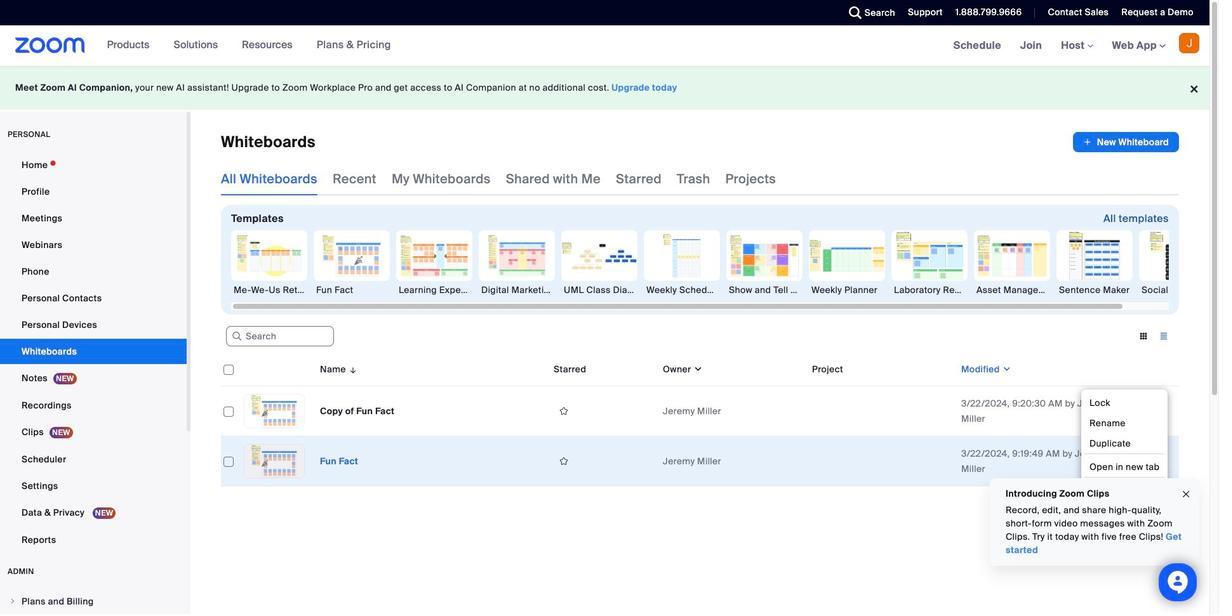 Task type: vqa. For each thing, say whether or not it's contained in the screenshot.
product information NAVIGATION
yes



Task type: locate. For each thing, give the bounding box(es) containing it.
click to star the whiteboard copy of fun fact image
[[554, 406, 574, 417]]

personal menu menu
[[0, 152, 187, 554]]

product information navigation
[[98, 25, 401, 66]]

laboratory report element
[[891, 284, 968, 297]]

menu item
[[0, 590, 187, 614]]

application
[[1073, 132, 1179, 152], [221, 353, 1189, 497]]

asset management element
[[974, 284, 1050, 297]]

fun fact element
[[314, 284, 390, 297], [320, 456, 358, 467]]

cell for click to star the whiteboard fun fact icon
[[807, 437, 956, 487]]

more options for fun fact image
[[1147, 456, 1168, 467]]

zoom logo image
[[15, 37, 85, 53]]

0 vertical spatial application
[[1073, 132, 1179, 152]]

banner
[[0, 25, 1210, 67]]

thumbnail of fun fact image
[[244, 445, 304, 478]]

add image
[[1083, 136, 1092, 149]]

1 cell from the top
[[807, 387, 956, 437]]

profile picture image
[[1179, 33, 1199, 53]]

1 vertical spatial fun fact element
[[320, 456, 358, 467]]

thumbnail of copy of fun fact image
[[244, 395, 304, 428]]

cell
[[807, 387, 956, 437], [807, 437, 956, 487]]

arrow down image
[[346, 362, 358, 377]]

footer
[[0, 66, 1210, 110]]

fun fact, modified at mar 22, 2024 by jeremy miller, link image
[[244, 444, 305, 479]]

click to star the whiteboard fun fact image
[[554, 456, 574, 467]]

Search text field
[[226, 327, 334, 347]]

2 cell from the top
[[807, 437, 956, 487]]

cell for click to star the whiteboard copy of fun fact icon
[[807, 387, 956, 437]]



Task type: describe. For each thing, give the bounding box(es) containing it.
learning experience canvas element
[[396, 284, 472, 297]]

uml class diagram element
[[561, 284, 637, 297]]

down image
[[691, 363, 703, 376]]

right image
[[9, 598, 17, 606]]

grid mode, not selected image
[[1133, 331, 1154, 342]]

list mode, selected image
[[1154, 331, 1174, 342]]

fun fact element inside application
[[320, 456, 358, 467]]

meetings navigation
[[944, 25, 1210, 67]]

digital marketing canvas element
[[479, 284, 555, 297]]

close image
[[1181, 487, 1191, 502]]

1 vertical spatial application
[[221, 353, 1189, 497]]

social emotional learning element
[[1139, 284, 1215, 297]]

weekly schedule element
[[644, 284, 720, 297]]

copy of fun fact element
[[320, 406, 395, 417]]

me-we-us retrospective element
[[231, 284, 307, 297]]

weekly planner element
[[809, 284, 885, 297]]

tabs of all whiteboard page tab list
[[221, 163, 776, 196]]

0 vertical spatial fun fact element
[[314, 284, 390, 297]]

sentence maker element
[[1057, 284, 1133, 297]]

show and tell with a twist element
[[726, 284, 803, 297]]



